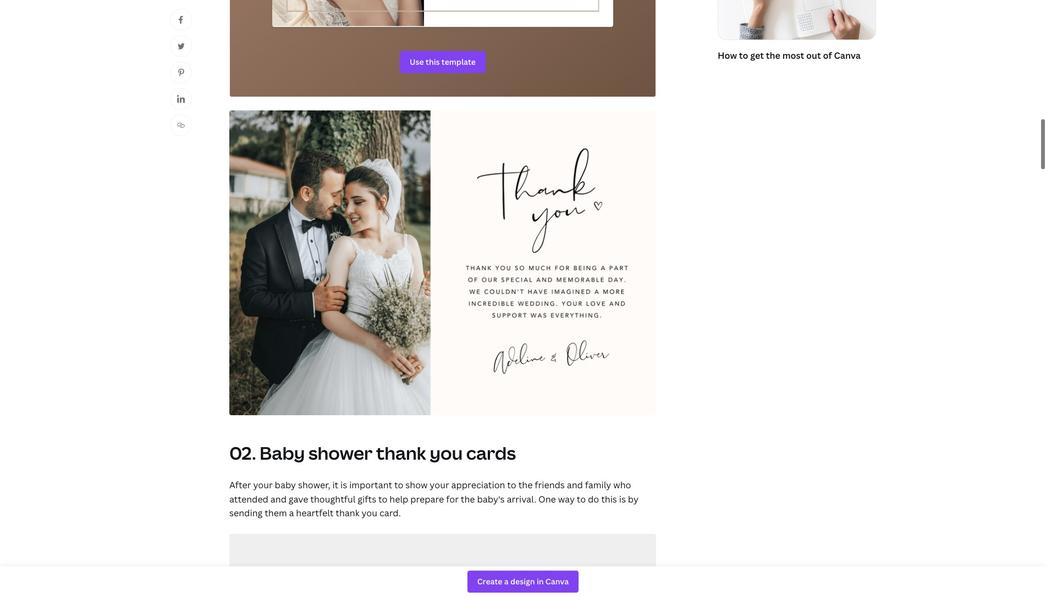 Task type: locate. For each thing, give the bounding box(es) containing it.
is left by
[[619, 494, 626, 506]]

you left cards
[[430, 442, 463, 465]]

sending
[[229, 508, 263, 520]]

the
[[766, 49, 781, 61], [519, 480, 533, 492], [461, 494, 475, 506]]

cards
[[466, 442, 516, 465]]

1 vertical spatial you
[[362, 508, 377, 520]]

for
[[446, 494, 459, 506]]

is
[[341, 480, 347, 492], [619, 494, 626, 506]]

0 horizontal spatial the
[[461, 494, 475, 506]]

the right for
[[461, 494, 475, 506]]

a
[[289, 508, 294, 520]]

and up the them
[[271, 494, 287, 506]]

0 vertical spatial the
[[766, 49, 781, 61]]

1 horizontal spatial you
[[430, 442, 463, 465]]

0 vertical spatial you
[[430, 442, 463, 465]]

1 horizontal spatial the
[[519, 480, 533, 492]]

the right get
[[766, 49, 781, 61]]

help
[[390, 494, 408, 506]]

0 horizontal spatial is
[[341, 480, 347, 492]]

thank
[[376, 442, 426, 465], [336, 508, 360, 520]]

you inside after your baby shower, it is important to show your appreciation to the friends and family who attended and gave thoughtful gifts to help prepare for the baby's arrival. one way to do this is by sending them a heartfelt thank you card.
[[362, 508, 377, 520]]

1 horizontal spatial your
[[430, 480, 449, 492]]

you down gifts
[[362, 508, 377, 520]]

out
[[806, 49, 821, 61]]

thank down thoughtful
[[336, 508, 360, 520]]

card.
[[380, 508, 401, 520]]

your
[[253, 480, 273, 492], [430, 480, 449, 492]]

gave
[[289, 494, 308, 506]]

heartfelt
[[296, 508, 334, 520]]

0 horizontal spatial you
[[362, 508, 377, 520]]

to
[[739, 49, 748, 61], [394, 480, 403, 492], [507, 480, 516, 492], [378, 494, 387, 506], [577, 494, 586, 506]]

0 horizontal spatial and
[[271, 494, 287, 506]]

0 horizontal spatial your
[[253, 480, 273, 492]]

02.
[[229, 442, 256, 465]]

and
[[567, 480, 583, 492], [271, 494, 287, 506]]

thank up show
[[376, 442, 426, 465]]

them
[[265, 508, 287, 520]]

of
[[823, 49, 832, 61]]

after your baby shower, it is important to show your appreciation to the friends and family who attended and gave thoughtful gifts to help prepare for the baby's arrival. one way to do this is by sending them a heartfelt thank you card.
[[229, 480, 639, 520]]

your up attended
[[253, 480, 273, 492]]

family
[[585, 480, 611, 492]]

your up prepare
[[430, 480, 449, 492]]

02. baby shower thank you cards
[[229, 442, 516, 465]]

after
[[229, 480, 251, 492]]

is right it
[[341, 480, 347, 492]]

0 vertical spatial thank
[[376, 442, 426, 465]]

the inside how to get the most out of canva link
[[766, 49, 781, 61]]

to up arrival.
[[507, 480, 516, 492]]

2 horizontal spatial the
[[766, 49, 781, 61]]

1 vertical spatial the
[[519, 480, 533, 492]]

2 vertical spatial the
[[461, 494, 475, 506]]

and up way
[[567, 480, 583, 492]]

1 vertical spatial is
[[619, 494, 626, 506]]

1 horizontal spatial and
[[567, 480, 583, 492]]

0 horizontal spatial thank
[[336, 508, 360, 520]]

1 horizontal spatial thank
[[376, 442, 426, 465]]

1 vertical spatial and
[[271, 494, 287, 506]]

the up arrival.
[[519, 480, 533, 492]]

you
[[430, 442, 463, 465], [362, 508, 377, 520]]

1 vertical spatial thank
[[336, 508, 360, 520]]

0 vertical spatial is
[[341, 480, 347, 492]]

to left get
[[739, 49, 748, 61]]

who
[[613, 480, 631, 492]]



Task type: vqa. For each thing, say whether or not it's contained in the screenshot.
Home link
no



Task type: describe. For each thing, give the bounding box(es) containing it.
gifts
[[358, 494, 376, 506]]

baby
[[260, 442, 305, 465]]

how
[[718, 49, 737, 61]]

it
[[332, 480, 338, 492]]

most
[[783, 49, 804, 61]]

get
[[750, 49, 764, 61]]

attended
[[229, 494, 268, 506]]

by
[[628, 494, 639, 506]]

shower,
[[298, 480, 330, 492]]

to up the help
[[394, 480, 403, 492]]

way
[[558, 494, 575, 506]]

baby's
[[477, 494, 505, 506]]

important
[[349, 480, 392, 492]]

this
[[601, 494, 617, 506]]

2 your from the left
[[430, 480, 449, 492]]

baby
[[275, 480, 296, 492]]

to up the card.
[[378, 494, 387, 506]]

0 vertical spatial and
[[567, 480, 583, 492]]

prepare
[[410, 494, 444, 506]]

to left 'do'
[[577, 494, 586, 506]]

arrival.
[[507, 494, 536, 506]]

friends
[[535, 480, 565, 492]]

appreciation
[[451, 480, 505, 492]]

how to get the most out of canva
[[718, 49, 861, 61]]

how to get the most out of canva link
[[718, 0, 876, 65]]

thoughtful
[[310, 494, 356, 506]]

one
[[539, 494, 556, 506]]

canva
[[834, 49, 861, 61]]

1 horizontal spatial is
[[619, 494, 626, 506]]

thank inside after your baby shower, it is important to show your appreciation to the friends and family who attended and gave thoughtful gifts to help prepare for the baby's arrival. one way to do this is by sending them a heartfelt thank you card.
[[336, 508, 360, 520]]

do
[[588, 494, 599, 506]]

show
[[406, 480, 428, 492]]

1 your from the left
[[253, 480, 273, 492]]

shower
[[309, 442, 373, 465]]

how to make the most out of canva_featured image image
[[718, 0, 876, 39]]



